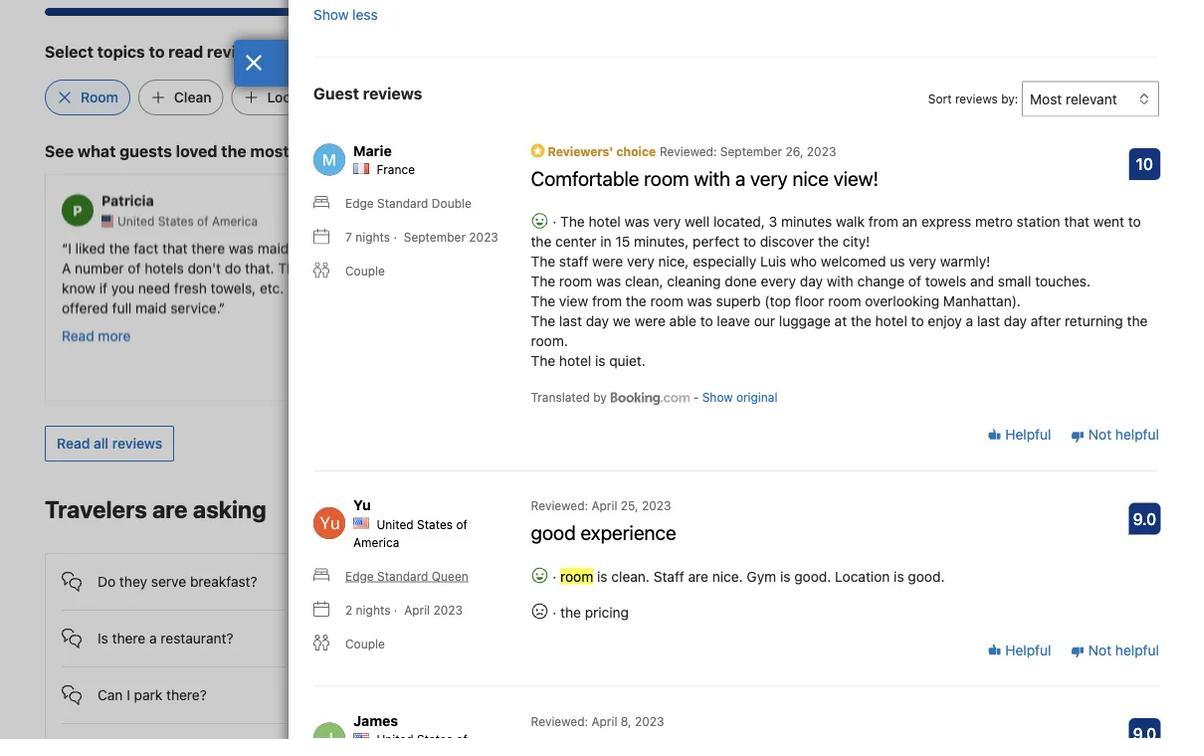 Task type: locate. For each thing, give the bounding box(es) containing it.
is for is there a restaurant?
[[98, 630, 108, 647]]

1 vertical spatial show
[[702, 390, 733, 404]]

close image
[[245, 55, 263, 71]]

delicious
[[643, 259, 700, 276]]

location
[[267, 89, 324, 105], [835, 568, 890, 584]]

1 vertical spatial read
[[57, 435, 90, 452]]

2 not from the top
[[1089, 642, 1112, 658]]

day left after
[[1004, 313, 1027, 329]]

united states of america up edge standard queen
[[353, 517, 468, 549]]

· down spa?
[[553, 604, 557, 620]]

thanksgiving
[[1022, 299, 1107, 315]]

2023 down queen
[[433, 603, 463, 617]]

0 horizontal spatial united states of america
[[117, 214, 258, 228]]

0 vertical spatial edge
[[338, 279, 371, 295]]

of up "you"
[[128, 259, 141, 276]]

liked inside " i liked the fact that there was maid service daily. a number of hotels don't do that.  they say, let us know if you need fresh towels, etc.  but the edge offered full maid service.
[[75, 239, 105, 256]]

0 horizontal spatial from
[[592, 293, 622, 309]]

0 vertical spatial from
[[869, 213, 898, 230]]

much
[[867, 299, 902, 315]]

1 scored 9.0 element from the top
[[1129, 503, 1161, 535]]

1 horizontal spatial is
[[470, 574, 481, 590]]

room up "able"
[[650, 293, 683, 309]]

by:
[[1001, 92, 1018, 106]]

1 vertical spatial reviewed:
[[531, 499, 588, 513]]

us inside " i liked the fact that there was maid service daily. a number of hotels don't do that.  they say, let us know if you need fresh towels, etc.  but the edge offered full maid service.
[[362, 259, 377, 276]]

the down conveniently
[[531, 273, 555, 289]]

would
[[874, 319, 913, 335]]

was up 15 on the top right
[[625, 213, 650, 230]]

2 scored 9.0 element from the top
[[1129, 718, 1161, 739]]

to down the thanksgiving
[[1060, 319, 1073, 335]]

sort reviews by:
[[928, 92, 1018, 106]]

see inside button
[[1030, 503, 1054, 519]]

not for · the pricing
[[1089, 642, 1112, 658]]

day up the floor
[[800, 273, 823, 289]]

0 vertical spatial helpful button
[[988, 425, 1051, 445]]

1 horizontal spatial united states of america
[[353, 517, 468, 549]]

edge
[[338, 279, 371, 295], [345, 569, 374, 583]]

april for reviewed: april 25, 2023
[[592, 499, 617, 513]]

us inside the hotel was very well located, 3 minutes walk from an express metro station that went to the center in 15 minutes, perfect to discover the city! the staff were very nice, especially luis who welcomed us very warmly! the room was clean, cleaning done every day with change of towels and small touches. the view from the room was superb (top floor room overlooking manhattan). the last day we were able to leave our luggage at the hotel to enjoy a last day after returning the room. the hotel is quiet.
[[890, 253, 905, 270]]

" inside " everything was wonderful. the staff was amazing. luis, dominic and eric were very helpful, professional and very informative. we liked it so much we reserved it for thanksgiving weekend. i would recommend this hotel to anyone. loved it.
[[802, 239, 808, 256]]

2023 for reviewed: april 25, 2023
[[642, 499, 671, 513]]

a
[[62, 259, 71, 276]]

city!
[[843, 233, 870, 250]]

is down do on the left bottom
[[98, 630, 108, 647]]

need
[[138, 279, 170, 295]]

professional
[[854, 279, 932, 295]]

are inside list of reviews region
[[688, 568, 709, 584]]

0 horizontal spatial we
[[613, 313, 631, 329]]

it right found
[[486, 239, 495, 256]]

i for " i found it very conveniently located to yankee stadium, the cloisters and many delicious restaurants.
[[438, 239, 442, 256]]

service.
[[170, 299, 219, 315]]

discover
[[760, 233, 814, 250]]

reviews for sort
[[955, 92, 998, 106]]

after
[[1031, 313, 1061, 329]]

0 horizontal spatial this
[[507, 685, 531, 701]]

0 horizontal spatial it
[[486, 239, 495, 256]]

there inside " i liked the fact that there was maid service daily. a number of hotels don't do that.  they say, let us know if you need fresh towels, etc.  but the edge offered full maid service.
[[191, 239, 225, 256]]

there down they
[[112, 630, 146, 647]]

1 horizontal spatial were
[[635, 313, 666, 329]]

reserved
[[928, 299, 984, 315]]

day down view in the left of the page
[[586, 313, 609, 329]]

helpful button for · the pricing
[[988, 641, 1051, 660]]

reviews right guest
[[363, 83, 422, 102]]

reviewed:
[[660, 144, 717, 158], [531, 499, 588, 513], [531, 714, 588, 728]]

2 helpful from the top
[[1002, 642, 1051, 658]]

april for reviewed: april 8, 2023
[[592, 714, 617, 728]]

very up towels in the top right of the page
[[909, 253, 937, 270]]

less
[[352, 6, 378, 22]]

not helpful for original
[[1085, 427, 1159, 443]]

i inside " i liked the fact that there was maid service daily. a number of hotels don't do that.  they say, let us know if you need fresh towels, etc.  but the edge offered full maid service.
[[68, 239, 72, 256]]

1 vertical spatial not helpful
[[1085, 642, 1159, 658]]

· for · the pricing
[[553, 604, 557, 620]]

choice
[[617, 144, 656, 158]]

good
[[531, 521, 576, 544]]

not
[[1089, 427, 1112, 443], [1089, 642, 1112, 658]]

1 horizontal spatial there
[[191, 239, 225, 256]]

translated by
[[531, 390, 610, 404]]

the up restaurants. in the top left of the page
[[492, 259, 513, 276]]

leave
[[717, 313, 750, 329]]

that inside " i liked the fact that there was maid service daily. a number of hotels don't do that.  they say, let us know if you need fresh towels, etc.  but the edge offered full maid service.
[[162, 239, 188, 256]]

1 vertical spatial helpful button
[[988, 641, 1051, 660]]

were left "able"
[[635, 313, 666, 329]]

scored 10 element
[[1129, 148, 1161, 180]]

2 horizontal spatial "
[[802, 239, 808, 256]]

april left 25,
[[592, 499, 617, 513]]

1 horizontal spatial show
[[702, 390, 733, 404]]

2 couple from the top
[[345, 637, 385, 651]]

read for read more
[[62, 327, 94, 343]]

1 horizontal spatial staff
[[1010, 239, 1039, 256]]

1 horizontal spatial it
[[836, 299, 844, 315]]

station
[[1017, 213, 1061, 230]]

united states of america for united states of america image
[[858, 214, 998, 228]]

and
[[577, 259, 601, 276], [954, 259, 978, 276], [970, 273, 994, 289], [936, 279, 960, 295]]

1 horizontal spatial this
[[997, 319, 1020, 335]]

hotel down the thanksgiving
[[1024, 319, 1056, 335]]

1 horizontal spatial with
[[827, 273, 854, 289]]

free wifi 9.0 meter
[[45, 8, 394, 16]]

not helpful
[[1085, 427, 1159, 443], [1085, 642, 1159, 658]]

but
[[288, 279, 310, 295]]

0 vertical spatial are
[[152, 495, 188, 523]]

i inside " i found it very conveniently located to yankee stadium, the cloisters and many delicious restaurants.
[[438, 239, 442, 256]]

2 not helpful button from the top
[[1071, 641, 1159, 660]]

everything
[[808, 239, 877, 256]]

0 vertical spatial helpful
[[1002, 427, 1051, 443]]

reviewed: down property at the left of the page
[[531, 714, 588, 728]]

" inside " i liked the fact that there was maid service daily. a number of hotels don't do that.  they say, let us know if you need fresh towels, etc.  but the edge offered full maid service.
[[62, 239, 68, 256]]

quiet.
[[609, 353, 646, 369]]

perfect
[[693, 233, 740, 250]]

coviello united states of america
[[472, 192, 628, 228]]

that left went
[[1064, 213, 1090, 230]]

1 vertical spatial this
[[507, 685, 531, 701]]

edge inside 'edge standard queen' link
[[345, 569, 374, 583]]

and down conveniently
[[577, 259, 601, 276]]

0 vertical spatial couple
[[345, 264, 385, 278]]

to right went
[[1128, 213, 1141, 230]]

1 vertical spatial helpful
[[1116, 642, 1159, 658]]

2023 right "8,"
[[635, 714, 664, 728]]

0 vertical spatial there
[[191, 239, 225, 256]]

is inside the hotel was very well located, 3 minutes walk from an express metro station that went to the center in 15 minutes, perfect to discover the city! the staff were very nice, especially luis who welcomed us very warmly! the room was clean, cleaning done every day with change of towels and small touches. the view from the room was superb (top floor room overlooking manhattan). the last day we were able to leave our luggage at the hotel to enjoy a last day after returning the room. the hotel is quiet.
[[595, 353, 606, 369]]

1 horizontal spatial reviews
[[363, 83, 422, 102]]

1 not helpful from the top
[[1085, 427, 1159, 443]]

guest
[[313, 83, 359, 102]]

see left what
[[45, 142, 74, 161]]

0 horizontal spatial september
[[404, 230, 466, 244]]

comfortable room with a very nice view!
[[531, 166, 879, 189]]

a left 'restaurant?'
[[149, 630, 157, 647]]

0 vertical spatial nights
[[355, 230, 390, 244]]

the up room. on the top of page
[[531, 313, 555, 329]]

very up minutes,
[[653, 213, 681, 230]]

and up manhattan).
[[970, 273, 994, 289]]

non-
[[627, 685, 658, 701]]

2 horizontal spatial there
[[485, 574, 518, 590]]

25,
[[621, 499, 639, 513]]

1 horizontal spatial "
[[432, 239, 438, 256]]

1 horizontal spatial we
[[906, 299, 924, 315]]

it
[[486, 239, 495, 256], [836, 299, 844, 315], [988, 299, 996, 315]]

" i liked the fact that there was maid service daily. a number of hotels don't do that.  they say, let us know if you need fresh towels, etc.  but the edge offered full maid service.
[[62, 239, 377, 315]]

0 vertical spatial that
[[1064, 213, 1090, 230]]

manhattan).
[[943, 293, 1021, 309]]

0 horizontal spatial last
[[559, 313, 582, 329]]

maid down need
[[135, 299, 167, 315]]

i up a on the top
[[68, 239, 72, 256]]

the inside " everything was wonderful. the staff was amazing. luis, dominic and eric were very helpful, professional and very informative. we liked it so much we reserved it for thanksgiving weekend. i would recommend this hotel to anyone. loved it.
[[982, 239, 1006, 256]]

staff inside " everything was wonderful. the staff was amazing. luis, dominic and eric were very helpful, professional and very informative. we liked it so much we reserved it for thanksgiving weekend. i would recommend this hotel to anyone. loved it.
[[1010, 239, 1039, 256]]

were inside " everything was wonderful. the staff was amazing. luis, dominic and eric were very helpful, professional and very informative. we liked it so much we reserved it for thanksgiving weekend. i would recommend this hotel to anyone. loved it.
[[1010, 259, 1040, 276]]

it inside " i found it very conveniently located to yankee stadium, the cloisters and many delicious restaurants.
[[486, 239, 495, 256]]

is right queen
[[470, 574, 481, 590]]

located,
[[713, 213, 765, 230]]

1 vertical spatial that
[[162, 239, 188, 256]]

united down coviello
[[488, 214, 525, 228]]

every
[[761, 273, 796, 289]]

the up eric
[[982, 239, 1006, 256]]

1 horizontal spatial us
[[890, 253, 905, 270]]

was
[[625, 213, 650, 230], [229, 239, 254, 256], [880, 239, 906, 256], [1043, 239, 1068, 256], [596, 273, 621, 289], [687, 293, 712, 309]]

1 couple from the top
[[345, 264, 385, 278]]

0 horizontal spatial that
[[162, 239, 188, 256]]

2 not helpful from the top
[[1085, 642, 1159, 658]]

wonderful.
[[909, 239, 978, 256]]

it left the so
[[836, 299, 844, 315]]

from left 'an'
[[869, 213, 898, 230]]

does
[[470, 685, 503, 701]]

let
[[342, 259, 358, 276]]

april left "8,"
[[592, 714, 617, 728]]

clean
[[174, 89, 211, 105]]

p
[[73, 202, 82, 218]]

2 nights from the top
[[356, 603, 391, 617]]

2 horizontal spatial reviews
[[955, 92, 998, 106]]

fact
[[134, 239, 158, 256]]

1 vertical spatial from
[[592, 293, 622, 309]]

of up "center"
[[567, 214, 579, 228]]

yu
[[353, 497, 371, 513]]

states up conveniently
[[528, 214, 564, 228]]

1 horizontal spatial are
[[688, 568, 709, 584]]

1 vertical spatial not
[[1089, 642, 1112, 658]]

" down minutes
[[802, 239, 808, 256]]

0 horizontal spatial location
[[267, 89, 324, 105]]

reviews left by:
[[955, 92, 998, 106]]

this
[[997, 319, 1020, 335], [507, 685, 531, 701]]

0 horizontal spatial maid
[[135, 299, 167, 315]]

is
[[470, 574, 481, 590], [98, 630, 108, 647]]

0 horizontal spatial are
[[152, 495, 188, 523]]

and up reserved
[[936, 279, 960, 295]]

james
[[353, 712, 398, 729]]

0 horizontal spatial reviews
[[112, 435, 162, 452]]

1 vertical spatial helpful
[[1002, 642, 1051, 658]]

last
[[559, 313, 582, 329], [977, 313, 1000, 329]]

september up stadium,
[[404, 230, 466, 244]]

1 horizontal spatial last
[[977, 313, 1000, 329]]

states up queen
[[417, 517, 453, 531]]

3
[[769, 213, 778, 230]]

1 horizontal spatial good.
[[908, 568, 945, 584]]

this up smoking
[[507, 685, 531, 701]]

last down manhattan).
[[977, 313, 1000, 329]]

1 horizontal spatial from
[[869, 213, 898, 230]]

we inside the hotel was very well located, 3 minutes walk from an express metro station that went to the center in 15 minutes, perfect to discover the city! the staff were very nice, especially luis who welcomed us very warmly! the room was clean, cleaning done every day with change of towels and small touches. the view from the room was superb (top floor room overlooking manhattan). the last day we were able to leave our luggage at the hotel to enjoy a last day after returning the room. the hotel is quiet.
[[613, 313, 631, 329]]

1 vertical spatial september
[[404, 230, 466, 244]]

i up loved
[[867, 319, 871, 335]]

i left found
[[438, 239, 442, 256]]

1 vertical spatial not helpful button
[[1071, 641, 1159, 660]]

to left "read"
[[149, 42, 165, 61]]

1 helpful from the top
[[1002, 427, 1051, 443]]

was up luis,
[[880, 239, 906, 256]]

were up informative.
[[1010, 259, 1040, 276]]

done
[[725, 273, 757, 289]]

1 horizontal spatial september
[[720, 144, 782, 158]]

read more button
[[62, 325, 131, 345]]

0 vertical spatial read
[[62, 327, 94, 343]]

0 vertical spatial with
[[694, 166, 731, 189]]

0 vertical spatial helpful
[[1116, 427, 1159, 443]]

nights for yu
[[356, 603, 391, 617]]

2 vertical spatial reviewed:
[[531, 714, 588, 728]]

america inside list of reviews region
[[353, 535, 399, 549]]

america up in
[[582, 214, 628, 228]]

we
[[906, 299, 924, 315], [613, 313, 631, 329]]

luis
[[760, 253, 787, 270]]

0 vertical spatial show
[[313, 6, 349, 22]]

(top
[[765, 293, 791, 309]]

weekend.
[[802, 319, 863, 335]]

0 vertical spatial april
[[592, 499, 617, 513]]

nights right 7
[[355, 230, 390, 244]]

1 nights from the top
[[355, 230, 390, 244]]

read down offered on the top left
[[62, 327, 94, 343]]

september left 26, at the right top of page
[[720, 144, 782, 158]]

2023 for reviewed: september 26, 2023
[[807, 144, 836, 158]]

0 horizontal spatial with
[[694, 166, 731, 189]]

not for - show original
[[1089, 427, 1112, 443]]

very inside " i found it very conveniently located to yankee stadium, the cloisters and many delicious restaurants.
[[498, 239, 526, 256]]

2 horizontal spatial were
[[1010, 259, 1040, 276]]

still
[[905, 656, 941, 679]]

topics
[[97, 42, 145, 61]]

i inside can i park there? button
[[127, 687, 130, 703]]

we inside " everything was wonderful. the staff was amazing. luis, dominic and eric were very helpful, professional and very informative. we liked it so much we reserved it for thanksgiving weekend. i would recommend this hotel to anyone. loved it.
[[906, 299, 924, 315]]

room down choice
[[644, 166, 689, 189]]

show inside list of reviews region
[[702, 390, 733, 404]]

that up 'hotels'
[[162, 239, 188, 256]]

reviewed: up comfortable room with a very nice view!
[[660, 144, 717, 158]]

show original link
[[702, 388, 778, 406]]

nights
[[355, 230, 390, 244], [356, 603, 391, 617]]

0 vertical spatial this
[[997, 319, 1020, 335]]

1 vertical spatial with
[[827, 273, 854, 289]]

edge inside " i liked the fact that there was maid service daily. a number of hotels don't do that.  they say, let us know if you need fresh towels, etc.  but the edge offered full maid service.
[[338, 279, 371, 295]]

couple
[[345, 264, 385, 278], [345, 637, 385, 651]]

2 helpful from the top
[[1116, 642, 1159, 658]]

1 vertical spatial liked
[[802, 299, 832, 315]]

1 horizontal spatial location
[[835, 568, 890, 584]]

1 horizontal spatial day
[[800, 273, 823, 289]]

1 not helpful button from the top
[[1071, 425, 1159, 445]]

1 helpful from the top
[[1116, 427, 1159, 443]]

hotel up in
[[589, 213, 621, 230]]

1 helpful button from the top
[[988, 425, 1051, 445]]

1 vertical spatial are
[[688, 568, 709, 584]]

a left spa?
[[522, 574, 530, 590]]

read inside this is a carousel with rotating slides. it displays featured reviews of the property. use the next and previous buttons to navigate. "region"
[[62, 327, 94, 343]]

of
[[197, 214, 209, 228], [567, 214, 579, 228], [938, 214, 949, 228], [128, 259, 141, 276], [909, 273, 922, 289], [456, 517, 468, 531]]

0 vertical spatial location
[[267, 89, 324, 105]]

couple down 2
[[345, 637, 385, 651]]

room
[[644, 166, 689, 189], [559, 273, 592, 289], [650, 293, 683, 309], [828, 293, 861, 309], [560, 568, 593, 584]]

1 horizontal spatial that
[[1064, 213, 1090, 230]]

reviewed: for reviewed: april 8, 2023
[[531, 714, 588, 728]]

edge down let
[[338, 279, 371, 295]]

3 " from the left
[[802, 239, 808, 256]]

1 vertical spatial maid
[[135, 299, 167, 315]]

united states of america image
[[842, 215, 854, 227]]

rooms?
[[528, 705, 576, 721]]

· for · room is clean.  staff are nice.  gym is good. location is good.
[[553, 568, 557, 584]]

0 vertical spatial reviewed:
[[660, 144, 717, 158]]

nice
[[793, 166, 829, 189]]

marie
[[353, 142, 392, 159]]

united inside list of reviews region
[[377, 517, 414, 531]]

touches.
[[1035, 273, 1091, 289]]

1 vertical spatial there
[[485, 574, 518, 590]]

read more
[[62, 327, 131, 343]]

scored 9.0 element
[[1129, 503, 1161, 535], [1129, 718, 1161, 739]]

united states of america up don't
[[117, 214, 258, 228]]

2 horizontal spatial united states of america
[[858, 214, 998, 228]]

0 horizontal spatial liked
[[75, 239, 105, 256]]

0 vertical spatial is
[[470, 574, 481, 590]]

united up 'edge standard queen' link
[[377, 517, 414, 531]]

helpful
[[1002, 427, 1051, 443], [1002, 642, 1051, 658]]

1 " from the left
[[62, 239, 68, 256]]

0 vertical spatial see
[[45, 142, 74, 161]]

that inside the hotel was very well located, 3 minutes walk from an express metro station that went to the center in 15 minutes, perfect to discover the city! the staff were very nice, especially luis who welcomed us very warmly! the room was clean, cleaning done every day with change of towels and small touches. the view from the room was superb (top floor room overlooking manhattan). the last day we were able to leave our luggage at the hotel to enjoy a last day after returning the room. the hotel is quiet.
[[1064, 213, 1090, 230]]

april down edge standard queen
[[404, 603, 430, 617]]

1 vertical spatial couple
[[345, 637, 385, 651]]

is for is there a spa?
[[470, 574, 481, 590]]

·
[[549, 213, 560, 230], [394, 230, 397, 244], [553, 568, 557, 584], [394, 603, 397, 617], [553, 604, 557, 620]]

i for can i park there?
[[127, 687, 130, 703]]

0 horizontal spatial staff
[[559, 253, 589, 270]]

0 horizontal spatial there
[[112, 630, 146, 647]]

loved
[[176, 142, 217, 161]]

states inside united states of america
[[417, 517, 453, 531]]

united states of america inside list of reviews region
[[353, 517, 468, 549]]

0 vertical spatial liked
[[75, 239, 105, 256]]

are left nice. on the bottom of page
[[688, 568, 709, 584]]

scored 9.0 element containing 9.0
[[1129, 503, 1161, 535]]

i for " i liked the fact that there was maid service daily. a number of hotels don't do that.  they say, let us know if you need fresh towels, etc.  but the edge offered full maid service.
[[68, 239, 72, 256]]

small
[[998, 273, 1031, 289]]

liked
[[75, 239, 105, 256], [802, 299, 832, 315]]

with down welcomed
[[827, 273, 854, 289]]

2 vertical spatial april
[[592, 714, 617, 728]]

last down view in the left of the page
[[559, 313, 582, 329]]

i inside " everything was wonderful. the staff was amazing. luis, dominic and eric were very helpful, professional and very informative. we liked it so much we reserved it for thanksgiving weekend. i would recommend this hotel to anyone. loved it.
[[867, 319, 871, 335]]

helpful for - show original
[[1002, 427, 1051, 443]]

2 helpful button from the top
[[988, 641, 1051, 660]]

1 not from the top
[[1089, 427, 1112, 443]]

reviews right all
[[112, 435, 162, 452]]

can
[[98, 687, 123, 703]]

there
[[191, 239, 225, 256], [485, 574, 518, 590], [112, 630, 146, 647]]

reviews for guest
[[363, 83, 422, 102]]

with down the reviewed: september 26, 2023
[[694, 166, 731, 189]]

show right -
[[702, 390, 733, 404]]

breakfast
[[379, 89, 442, 105]]

very up cloisters
[[498, 239, 526, 256]]

1 vertical spatial is
[[98, 630, 108, 647]]

so
[[848, 299, 863, 315]]

the up "center"
[[560, 213, 585, 230]]

luis,
[[864, 259, 894, 276]]

1 vertical spatial edge
[[345, 569, 374, 583]]

0 vertical spatial scored 9.0 element
[[1129, 503, 1161, 535]]

0 horizontal spatial "
[[62, 239, 68, 256]]

to inside " i found it very conveniently located to yankee stadium, the cloisters and many delicious restaurants.
[[666, 239, 679, 256]]

not helpful for pricing
[[1085, 642, 1159, 658]]

2023 for reviewed: april 8, 2023
[[635, 714, 664, 728]]

0 vertical spatial not helpful button
[[1071, 425, 1159, 445]]

0 horizontal spatial see
[[45, 142, 74, 161]]

we up quiet.
[[613, 313, 631, 329]]

it left for
[[988, 299, 996, 315]]

2 horizontal spatial day
[[1004, 313, 1027, 329]]

1 horizontal spatial see
[[1030, 503, 1054, 519]]

reviewed: up good
[[531, 499, 588, 513]]

is there a spa?
[[470, 574, 564, 590]]

staff
[[1010, 239, 1039, 256], [559, 253, 589, 270]]

" inside " i found it very conveniently located to yankee stadium, the cloisters and many delicious restaurants.
[[432, 239, 438, 256]]

1 horizontal spatial liked
[[802, 299, 832, 315]]

2 " from the left
[[432, 239, 438, 256]]

0 horizontal spatial us
[[362, 259, 377, 276]]

hotel down overlooking
[[875, 313, 907, 329]]

the left view in the left of the page
[[531, 293, 555, 309]]

1 vertical spatial scored 9.0 element
[[1129, 718, 1161, 739]]

good. up still
[[908, 568, 945, 584]]

don't
[[188, 259, 221, 276]]

" left found
[[432, 239, 438, 256]]

1 horizontal spatial maid
[[258, 239, 289, 256]]

staff down station
[[1010, 239, 1039, 256]]

the left "pricing"
[[560, 604, 581, 620]]

scored 9.0 element for reviewed: april 8, 2023
[[1129, 718, 1161, 739]]

united
[[117, 214, 155, 228], [488, 214, 525, 228], [858, 214, 895, 228], [377, 517, 414, 531]]

1 vertical spatial see
[[1030, 503, 1054, 519]]

show left less
[[313, 6, 349, 22]]



Task type: describe. For each thing, give the bounding box(es) containing it.
· down 'edge standard queen' link
[[394, 603, 397, 617]]

10
[[1136, 155, 1154, 173]]

of up queen
[[456, 517, 468, 531]]

scored 9.0 element for reviewed: april 25, 2023
[[1129, 503, 1161, 535]]

gym
[[747, 568, 776, 584]]

states up wonderful.
[[898, 214, 934, 228]]

" for " everything was wonderful. the staff was amazing. luis, dominic and eric were very helpful, professional and very informative. we liked it so much we reserved it for thanksgiving weekend. i would recommend this hotel to anyone. loved it.
[[802, 239, 808, 256]]

edge standard queen link
[[313, 567, 469, 585]]

the up amazing.
[[818, 233, 839, 250]]

the right loved
[[221, 142, 246, 161]]

very up clean,
[[627, 253, 655, 270]]

hotel inside " everything was wonderful. the staff was amazing. luis, dominic and eric were very helpful, professional and very informative. we liked it so much we reserved it for thanksgiving weekend. i would recommend this hotel to anyone. loved it.
[[1024, 319, 1056, 335]]

not helpful button for - show original
[[1071, 425, 1159, 445]]

2 last from the left
[[977, 313, 1000, 329]]

" everything was wonderful. the staff was amazing. luis, dominic and eric were very helpful, professional and very informative. we liked it so much we reserved it for thanksgiving weekend. i would recommend this hotel to anyone. loved it.
[[802, 239, 1107, 355]]

9.0
[[1133, 509, 1157, 528]]

reviewed: for reviewed: april 25, 2023
[[531, 499, 588, 513]]

" for " i found it very conveniently located to yankee stadium, the cloisters and many delicious restaurants.
[[432, 239, 438, 256]]

reviews:
[[207, 42, 272, 61]]

the down clean,
[[626, 293, 647, 309]]

nice.
[[712, 568, 743, 584]]

amazing.
[[802, 259, 860, 276]]

availability
[[1058, 503, 1128, 519]]

the down 'say,'
[[313, 279, 334, 295]]

daily.
[[343, 239, 376, 256]]

was left clean,
[[596, 273, 621, 289]]

to down located,
[[743, 233, 756, 250]]

metro
[[975, 213, 1013, 230]]

see for see what guests loved the most:
[[45, 142, 74, 161]]

this inside does this property have non- smoking rooms?
[[507, 685, 531, 701]]

united inside coviello united states of america
[[488, 214, 525, 228]]

helpful for · the pricing
[[1116, 642, 1159, 658]]

and inside the hotel was very well located, 3 minutes walk from an express metro station that went to the center in 15 minutes, perfect to discover the city! the staff were very nice, especially luis who welcomed us very warmly! the room was clean, cleaning done every day with change of towels and small touches. the view from the room was superb (top floor room overlooking manhattan). the last day we were able to leave our luggage at the hotel to enjoy a last day after returning the room. the hotel is quiet.
[[970, 273, 994, 289]]

there for is there a spa?
[[485, 574, 518, 590]]

room up at at the right top of the page
[[828, 293, 861, 309]]

couple for yu
[[345, 637, 385, 651]]

who
[[790, 253, 817, 270]]

travelers
[[45, 495, 147, 523]]

that.
[[245, 259, 274, 276]]

0 vertical spatial maid
[[258, 239, 289, 256]]

the inside " i found it very conveniently located to yankee stadium, the cloisters and many delicious restaurants.
[[492, 259, 513, 276]]

was down station
[[1043, 239, 1068, 256]]

room up view in the left of the page
[[559, 273, 592, 289]]

liked inside " everything was wonderful. the staff was amazing. luis, dominic and eric were very helpful, professional and very informative. we liked it so much we reserved it for thanksgiving weekend. i would recommend this hotel to anyone. loved it.
[[802, 299, 832, 315]]

helpful for - show original
[[1116, 427, 1159, 443]]

a inside the hotel was very well located, 3 minutes walk from an express metro station that went to the center in 15 minutes, perfect to discover the city! the staff were very nice, especially luis who welcomed us very warmly! the room was clean, cleaning done every day with change of towels and small touches. the view from the room was superb (top floor room overlooking manhattan). the last day we were able to leave our luggage at the hotel to enjoy a last day after returning the room. the hotel is quiet.
[[966, 313, 974, 329]]

most:
[[250, 142, 295, 161]]

not helpful button for · the pricing
[[1071, 641, 1159, 660]]

select
[[45, 42, 94, 61]]

2 horizontal spatial it
[[988, 299, 996, 315]]

able
[[669, 313, 697, 329]]

the left the fact
[[109, 239, 130, 256]]

· for ·
[[549, 213, 560, 230]]

reviewed: for reviewed: september 26, 2023
[[660, 144, 717, 158]]

1 vertical spatial april
[[404, 603, 430, 617]]

a down the reviewed: september 26, 2023
[[735, 166, 746, 189]]

0 horizontal spatial were
[[592, 253, 623, 270]]

2 nights · april 2023
[[345, 603, 463, 617]]

very down eric
[[963, 279, 991, 295]]

the up cloisters
[[531, 233, 552, 250]]

is there a restaurant? button
[[62, 611, 377, 651]]

of inside coviello united states of america
[[567, 214, 579, 228]]

read for read all reviews
[[57, 435, 90, 452]]

see availability button
[[1018, 493, 1139, 529]]

2
[[345, 603, 353, 617]]

couple for marie
[[345, 264, 385, 278]]

staff inside the hotel was very well located, 3 minutes walk from an express metro station that went to the center in 15 minutes, perfect to discover the city! the staff were very nice, especially luis who welcomed us very warmly! the room was clean, cleaning done every day with change of towels and small touches. the view from the room was superb (top floor room overlooking manhattan). the last day we were able to leave our luggage at the hotel to enjoy a last day after returning the room. the hotel is quiet.
[[559, 253, 589, 270]]

full
[[112, 299, 132, 315]]

good experience
[[531, 521, 676, 544]]

view!
[[834, 166, 879, 189]]

see for see availability
[[1030, 503, 1054, 519]]

this inside " everything was wonderful. the staff was amazing. luis, dominic and eric were very helpful, professional and very informative. we liked it so much we reserved it for thanksgiving weekend. i would recommend this hotel to anyone. loved it.
[[997, 319, 1020, 335]]

of up don't
[[197, 214, 209, 228]]

patricia
[[102, 192, 154, 208]]

say,
[[314, 259, 338, 276]]

reviewers'
[[548, 144, 613, 158]]

welcomed
[[821, 253, 886, 270]]

room up · the pricing
[[560, 568, 593, 584]]

stadium,
[[432, 259, 489, 276]]

express
[[922, 213, 971, 230]]

towels
[[925, 273, 967, 289]]

comfortable
[[531, 166, 639, 189]]

offered
[[62, 299, 108, 315]]

is there a spa? button
[[435, 554, 750, 594]]

if
[[99, 279, 108, 295]]

minutes
[[781, 213, 832, 230]]

what
[[78, 142, 116, 161]]

can i park there? button
[[62, 668, 377, 707]]

france
[[377, 163, 415, 176]]

2023 up stadium,
[[469, 230, 498, 244]]

do
[[225, 259, 241, 276]]

0 vertical spatial september
[[720, 144, 782, 158]]

nights for marie
[[355, 230, 390, 244]]

the down room. on the top of page
[[531, 353, 555, 369]]

to right "able"
[[700, 313, 713, 329]]

coviello
[[472, 192, 527, 208]]

service
[[293, 239, 339, 256]]

with inside the hotel was very well located, 3 minutes walk from an express metro station that went to the center in 15 minutes, perfect to discover the city! the staff were very nice, especially luis who welcomed us very warmly! the room was clean, cleaning done every day with change of towels and small touches. the view from the room was superb (top floor room overlooking manhattan). the last day we were able to leave our luggage at the hotel to enjoy a last day after returning the room. the hotel is quiet.
[[827, 273, 854, 289]]

" i found it very conveniently located to yankee stadium, the cloisters and many delicious restaurants.
[[432, 239, 729, 295]]

" for " i liked the fact that there was maid service daily. a number of hotels don't do that.  they say, let us know if you need fresh towels, etc.  but the edge offered full maid service.
[[62, 239, 68, 256]]

was down cleaning
[[687, 293, 712, 309]]

of inside the hotel was very well located, 3 minutes walk from an express metro station that went to the center in 15 minutes, perfect to discover the city! the staff were very nice, especially luis who welcomed us very warmly! the room was clean, cleaning done every day with change of towels and small touches. the view from the room was superb (top floor room overlooking manhattan). the last day we were able to leave our luggage at the hotel to enjoy a last day after returning the room. the hotel is quiet.
[[909, 273, 922, 289]]

america up do
[[212, 214, 258, 228]]

center
[[555, 233, 597, 250]]

restaurants.
[[432, 279, 507, 295]]

do
[[98, 574, 116, 590]]

america up wonderful.
[[952, 214, 998, 228]]

helpful button for - show original
[[988, 425, 1051, 445]]

· right daily.
[[394, 230, 397, 244]]

recommend
[[916, 319, 993, 335]]

united right united states of america image
[[858, 214, 895, 228]]

location inside list of reviews region
[[835, 568, 890, 584]]

number
[[75, 259, 124, 276]]

0 horizontal spatial day
[[586, 313, 609, 329]]

the down "center"
[[531, 253, 555, 270]]

smoking
[[470, 705, 525, 721]]

restaurant?
[[161, 630, 233, 647]]

for
[[1000, 299, 1018, 315]]

standard
[[377, 569, 428, 583]]

to inside " everything was wonderful. the staff was amazing. luis, dominic and eric were very helpful, professional and very informative. we liked it so much we reserved it for thanksgiving weekend. i would recommend this hotel to anyone. loved it.
[[1060, 319, 1073, 335]]

1 good. from the left
[[794, 568, 831, 584]]

26,
[[786, 144, 804, 158]]

america inside coviello united states of america
[[582, 214, 628, 228]]

our
[[754, 313, 775, 329]]

cleaning
[[667, 273, 721, 289]]

of inside " i liked the fact that there was maid service daily. a number of hotels don't do that.  they say, let us know if you need fresh towels, etc.  but the edge offered full maid service.
[[128, 259, 141, 276]]

superb
[[716, 293, 761, 309]]

of up wonderful.
[[938, 214, 949, 228]]

united states of america image
[[102, 215, 113, 227]]

pricing
[[585, 604, 629, 620]]

there for is there a restaurant?
[[112, 630, 146, 647]]

this is a carousel with rotating slides. it displays featured reviews of the property. use the next and previous buttons to navigate. region
[[29, 166, 1155, 410]]

show less button
[[313, 0, 378, 32]]

was inside " i liked the fact that there was maid service daily. a number of hotels don't do that.  they say, let us know if you need fresh towels, etc.  but the edge offered full maid service.
[[229, 239, 254, 256]]

anyone.
[[802, 339, 852, 355]]

reviewed: april 25, 2023
[[531, 499, 671, 513]]

found
[[445, 239, 483, 256]]

does this property have non- smoking rooms?
[[470, 685, 658, 721]]

show inside button
[[313, 6, 349, 22]]

helpful for · the pricing
[[1002, 642, 1051, 658]]

7 nights · september 2023
[[345, 230, 498, 244]]

1 last from the left
[[559, 313, 582, 329]]

staff
[[654, 568, 685, 584]]

to down overlooking
[[911, 313, 924, 329]]

very down the reviewed: september 26, 2023
[[750, 166, 788, 189]]

and left eric
[[954, 259, 978, 276]]

overlooking
[[865, 293, 940, 309]]

travelers are asking
[[45, 495, 266, 523]]

-
[[693, 390, 699, 404]]

reviewed: september 26, 2023
[[660, 144, 836, 158]]

experience
[[581, 521, 676, 544]]

reviews inside button
[[112, 435, 162, 452]]

list of reviews region
[[302, 117, 1171, 739]]

and inside " i found it very conveniently located to yankee stadium, the cloisters and many delicious restaurants.
[[577, 259, 601, 276]]

united down patricia
[[117, 214, 155, 228]]

does this property have non- smoking rooms? button
[[435, 668, 750, 723]]

warmly!
[[940, 253, 991, 270]]

states up the fact
[[158, 214, 194, 228]]

very up informative.
[[1044, 259, 1072, 276]]

the right at at the right top of the page
[[851, 313, 872, 329]]

states inside coviello united states of america
[[528, 214, 564, 228]]

hotel down room. on the top of page
[[559, 353, 591, 369]]

by
[[593, 390, 607, 404]]

· the pricing
[[549, 604, 629, 620]]

the right returning
[[1127, 313, 1148, 329]]

park
[[134, 687, 162, 703]]

went
[[1093, 213, 1125, 230]]

translated
[[531, 390, 590, 404]]

2 good. from the left
[[908, 568, 945, 584]]

they
[[119, 574, 147, 590]]

clean.
[[611, 568, 650, 584]]

do they serve breakfast?
[[98, 574, 257, 590]]

united states of america for united states of america icon
[[117, 214, 258, 228]]

more
[[98, 327, 131, 343]]

"
[[219, 299, 225, 315]]

at
[[835, 313, 847, 329]]



Task type: vqa. For each thing, say whether or not it's contained in the screenshot.
GARY
no



